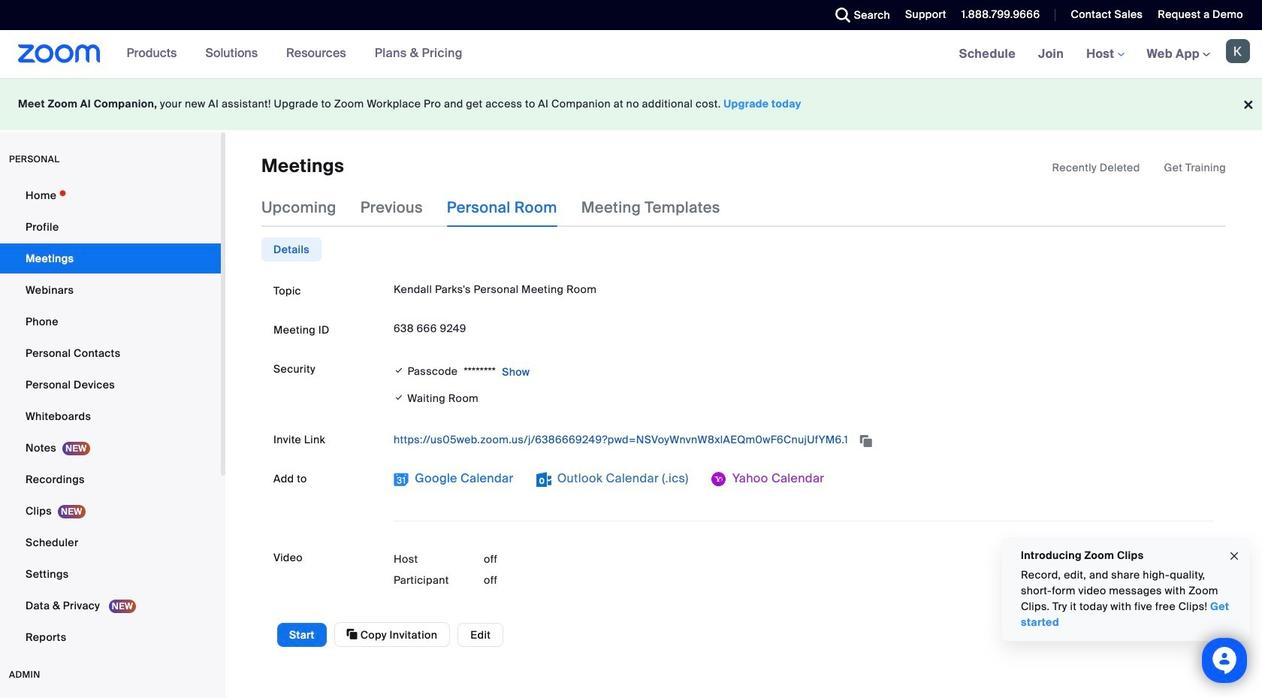 Task type: describe. For each thing, give the bounding box(es) containing it.
zoom logo image
[[18, 44, 100, 63]]

close image
[[1229, 548, 1241, 565]]

product information navigation
[[115, 30, 474, 78]]

meetings navigation
[[948, 30, 1263, 79]]

add to yahoo calendar image
[[712, 472, 727, 487]]

add to outlook calendar (.ics) image
[[536, 472, 551, 487]]



Task type: locate. For each thing, give the bounding box(es) containing it.
checked image
[[394, 390, 405, 406]]

profile picture image
[[1227, 39, 1251, 63]]

copy image
[[347, 628, 358, 641]]

tab list
[[262, 238, 322, 262]]

tab
[[262, 238, 322, 262]]

footer
[[0, 78, 1263, 130]]

add to google calendar image
[[394, 472, 409, 487]]

application
[[1053, 160, 1227, 175], [394, 428, 1215, 452]]

banner
[[0, 30, 1263, 79]]

personal menu menu
[[0, 180, 221, 654]]

checked image
[[394, 363, 405, 378]]

0 vertical spatial application
[[1053, 160, 1227, 175]]

tabs of meeting tab list
[[262, 188, 745, 227]]

1 vertical spatial application
[[394, 428, 1215, 452]]



Task type: vqa. For each thing, say whether or not it's contained in the screenshot.
November
no



